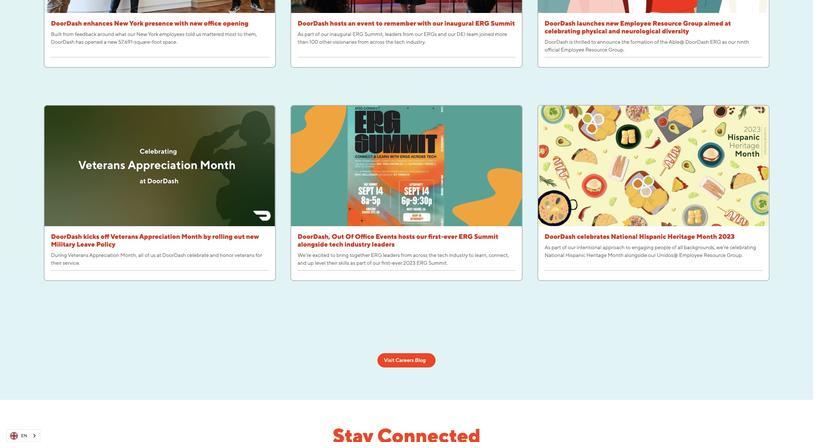 Task type: describe. For each thing, give the bounding box(es) containing it.
veterans inside during veterans appreciation month, all of us at doordash celebrate and honor veterans for their service.
[[68, 253, 88, 259]]

we're
[[298, 253, 312, 259]]

learn,
[[475, 253, 488, 259]]

erg inside as part of our inaugural erg summit, leaders from our ergs and our dei team joined more than 100 other visionaries from across the tech industry.
[[353, 31, 364, 37]]

neurological
[[622, 27, 661, 35]]

office
[[355, 233, 374, 241]]

0 vertical spatial new
[[114, 20, 128, 27]]

tech inside the we're excited to bring together erg leaders from across the tech industry to learn, connect, and up level their skills as part of our first-ever 2023 erg summit.
[[438, 253, 448, 259]]

mattered
[[202, 31, 224, 37]]

inaugural inside as part of our inaugural erg summit, leaders from our ergs and our dei team joined more than 100 other visionaries from across the tech industry.
[[330, 31, 352, 37]]

erg inside doordash is thrilled to announce the formation of the able@ doordash erg as our ninth official employee resource group.
[[710, 39, 721, 45]]

100
[[310, 39, 318, 45]]

announce
[[597, 39, 621, 45]]

an
[[348, 20, 356, 27]]

told
[[186, 31, 195, 37]]

2023 inside the doordash celebrates national hispanic heritage month 2023 list item
[[719, 233, 735, 241]]

built from feedback around what our new york employees told us mattered most to them, doordash has opened a new 57,691-square-foot space.
[[51, 31, 257, 45]]

service.
[[63, 260, 80, 267]]

unidos@
[[657, 253, 678, 259]]

ninth
[[737, 39, 749, 45]]

diversity
[[662, 27, 689, 35]]

during
[[51, 253, 67, 259]]

we're
[[716, 245, 729, 251]]

remember
[[384, 20, 416, 27]]

event
[[357, 20, 375, 27]]

intentional
[[577, 245, 602, 251]]

of left intentional
[[562, 245, 567, 251]]

celebrating inside as part of our intentional approach to engaging people of all backgrounds, we're celebrating national hispanic heritage month alongside our unidos@ employee resource group.
[[730, 245, 756, 251]]

as part of our inaugural erg summit, leaders from our ergs and our dei team joined more than 100 other visionaries from across the tech industry.
[[298, 31, 507, 45]]

excited
[[313, 253, 330, 259]]

military
[[51, 241, 75, 248]]

opening
[[223, 20, 248, 27]]

doordash for doordash hosts an event to remember with our inaugural erg summit
[[298, 20, 329, 27]]

doordash, out of office events hosts our first-ever erg summit alongside tech industry leaders list item
[[291, 105, 523, 282]]

1 horizontal spatial inaugural
[[445, 20, 474, 27]]

our down engaging
[[648, 253, 656, 259]]

en
[[21, 434, 27, 439]]

other
[[319, 39, 332, 45]]

of inside during veterans appreciation month, all of us at doordash celebrate and honor veterans for their service.
[[144, 253, 149, 259]]

industry.
[[406, 39, 426, 45]]

doordash inside built from feedback around what our new york employees told us mattered most to them, doordash has opened a new 57,691-square-foot space.
[[51, 39, 74, 45]]

new inside doordash launches new employee resource group aimed at celebrating physical and neurological diversity
[[606, 20, 619, 27]]

doordash for doordash celebrates national hispanic heritage month 2023
[[545, 233, 576, 241]]

doordash for doordash is thrilled to announce the formation of the able@ doordash erg as our ninth official employee resource group.
[[545, 39, 568, 45]]

at for us
[[157, 253, 161, 259]]

first- inside the we're excited to bring together erg leaders from across the tech industry to learn, connect, and up level their skills as part of our first-ever 2023 erg summit.
[[382, 260, 392, 267]]

people
[[655, 245, 671, 251]]

out
[[234, 233, 245, 241]]

built
[[51, 31, 62, 37]]

tech inside as part of our inaugural erg summit, leaders from our ergs and our dei team joined more than 100 other visionaries from across the tech industry.
[[395, 39, 405, 45]]

resource inside as part of our intentional approach to engaging people of all backgrounds, we're celebrating national hispanic heritage month alongside our unidos@ employee resource group.
[[704, 253, 726, 259]]

doordash enhances new york presence with new office opening
[[51, 20, 248, 27]]

and inside during veterans appreciation month, all of us at doordash celebrate and honor veterans for their service.
[[210, 253, 219, 259]]

to left bring
[[331, 253, 336, 259]]

them,
[[243, 31, 257, 37]]

doordash launches new employee resource group aimed at celebrating physical and neurological diversity list item
[[538, 0, 770, 68]]

2023 inside the we're excited to bring together erg leaders from across the tech industry to learn, connect, and up level their skills as part of our first-ever 2023 erg summit.
[[404, 260, 416, 267]]

national inside as part of our intentional approach to engaging people of all backgrounds, we're celebrating national hispanic heritage month alongside our unidos@ employee resource group.
[[545, 253, 565, 259]]

blog
[[415, 358, 426, 364]]

0 vertical spatial york
[[129, 20, 143, 27]]

celebrating inside doordash launches new employee resource group aimed at celebrating physical and neurological diversity
[[545, 27, 580, 35]]

feedback
[[75, 31, 96, 37]]

doordash hosts an event to remember with our inaugural erg summit list item
[[291, 0, 523, 68]]

industry inside the we're excited to bring together erg leaders from across the tech industry to learn, connect, and up level their skills as part of our first-ever 2023 erg summit.
[[449, 253, 468, 259]]

the left able@
[[660, 39, 668, 45]]

bring
[[337, 253, 349, 259]]

the inside the we're excited to bring together erg leaders from across the tech industry to learn, connect, and up level their skills as part of our first-ever 2023 erg summit.
[[429, 253, 437, 259]]

veterans
[[235, 253, 254, 259]]

at for aimed
[[725, 20, 731, 27]]

their inside during veterans appreciation month, all of us at doordash celebrate and honor veterans for their service.
[[51, 260, 62, 267]]

is
[[569, 39, 573, 45]]

part inside the we're excited to bring together erg leaders from across the tech industry to learn, connect, and up level their skills as part of our first-ever 2023 erg summit.
[[357, 260, 366, 267]]

from up industry.
[[403, 31, 414, 37]]

group. inside doordash is thrilled to announce the formation of the able@ doordash erg as our ninth official employee resource group.
[[609, 47, 625, 53]]

off
[[101, 233, 109, 241]]

celebrate
[[187, 253, 209, 259]]

new up told
[[190, 20, 202, 27]]

leave
[[76, 241, 95, 248]]

as inside the we're excited to bring together erg leaders from across the tech industry to learn, connect, and up level their skills as part of our first-ever 2023 erg summit.
[[350, 260, 355, 267]]

ergs
[[424, 31, 437, 37]]

list containing doordash enhances new york presence with new office opening
[[32, 0, 781, 319]]

doordash for doordash kicks off veterans appreciation month by rolling out new military leave policy
[[51, 233, 82, 241]]

to inside "list item"
[[376, 20, 383, 27]]

doordash inside during veterans appreciation month, all of us at doordash celebrate and honor veterans for their service.
[[162, 253, 186, 259]]

together
[[350, 253, 370, 259]]

as for doordash hosts an event to remember with our inaugural erg summit
[[298, 31, 304, 37]]

first- inside doordash, out of office events hosts our first-ever erg summit alongside tech industry leaders
[[428, 233, 444, 241]]

out
[[332, 233, 344, 241]]

able@
[[669, 39, 684, 45]]

summit,
[[365, 31, 384, 37]]

new inside built from feedback around what our new york employees told us mattered most to them, doordash has opened a new 57,691-square-foot space.
[[107, 39, 117, 45]]

we're excited to bring together erg leaders from across the tech industry to learn, connect, and up level their skills as part of our first-ever 2023 erg summit.
[[298, 253, 509, 267]]

month for 2023
[[697, 233, 717, 241]]

team
[[467, 31, 479, 37]]

resource inside doordash launches new employee resource group aimed at celebrating physical and neurological diversity
[[653, 20, 682, 27]]

up
[[308, 260, 314, 267]]

doordash for doordash enhances new york presence with new office opening
[[51, 20, 82, 27]]

formation
[[631, 39, 653, 45]]

doordash celebrates national hispanic heritage month 2023
[[545, 233, 735, 241]]

during veterans appreciation month, all of us at doordash celebrate and honor veterans for their service.
[[51, 253, 262, 267]]

hosts inside "list item"
[[330, 20, 347, 27]]

across inside the we're excited to bring together erg leaders from across the tech industry to learn, connect, and up level their skills as part of our first-ever 2023 erg summit.
[[413, 253, 428, 259]]

by
[[203, 233, 211, 241]]

launches
[[577, 20, 605, 27]]

doordash kicks off veterans appreciation month by rolling out new military leave policy list item
[[44, 105, 276, 282]]

Language field
[[6, 430, 40, 443]]

rolling
[[212, 233, 233, 241]]

visit
[[384, 358, 395, 364]]

month,
[[120, 253, 137, 259]]

with inside list item
[[174, 20, 188, 27]]

doordash is thrilled to announce the formation of the able@ doordash erg as our ninth official employee resource group.
[[545, 39, 749, 53]]

level
[[315, 260, 326, 267]]

leaders inside as part of our inaugural erg summit, leaders from our ergs and our dei team joined more than 100 other visionaries from across the tech industry.
[[385, 31, 402, 37]]

joined
[[480, 31, 494, 37]]

york inside built from feedback around what our new york employees told us mattered most to them, doordash has opened a new 57,691-square-foot space.
[[148, 31, 158, 37]]

has
[[76, 39, 83, 45]]

square-
[[134, 39, 152, 45]]

doordash,
[[298, 233, 330, 241]]

57,691-
[[118, 39, 134, 45]]

thrilled
[[574, 39, 590, 45]]

visionaries
[[333, 39, 357, 45]]

our up other
[[321, 31, 329, 37]]

employee inside as part of our intentional approach to engaging people of all backgrounds, we're celebrating national hispanic heritage month alongside our unidos@ employee resource group.
[[679, 253, 703, 259]]

group
[[683, 20, 703, 27]]

what
[[115, 31, 126, 37]]

doordash for doordash launches new employee resource group aimed at celebrating physical and neurological diversity
[[545, 20, 576, 27]]

than
[[298, 39, 308, 45]]

summit.
[[429, 260, 448, 267]]

celebrates
[[577, 233, 610, 241]]

all inside as part of our intentional approach to engaging people of all backgrounds, we're celebrating national hispanic heritage month alongside our unidos@ employee resource group.
[[678, 245, 683, 251]]



Task type: locate. For each thing, give the bounding box(es) containing it.
0 horizontal spatial inaugural
[[330, 31, 352, 37]]

the left formation
[[622, 39, 630, 45]]

0 horizontal spatial new
[[114, 20, 128, 27]]

1 horizontal spatial appreciation
[[139, 233, 180, 241]]

month down approach
[[608, 253, 624, 259]]

new right the out
[[246, 233, 259, 241]]

leaders inside doordash, out of office events hosts our first-ever erg summit alongside tech industry leaders
[[372, 241, 395, 248]]

1 vertical spatial hispanic
[[566, 253, 586, 259]]

new up what
[[114, 20, 128, 27]]

0 vertical spatial employee
[[620, 20, 651, 27]]

0 vertical spatial heritage
[[668, 233, 695, 241]]

all up unidos@
[[678, 245, 683, 251]]

our left ninth
[[728, 39, 736, 45]]

industry left the learn,
[[449, 253, 468, 259]]

1 horizontal spatial heritage
[[668, 233, 695, 241]]

alongside down doordash,
[[298, 241, 328, 248]]

our inside doordash, out of office events hosts our first-ever erg summit alongside tech industry leaders
[[417, 233, 427, 241]]

1 horizontal spatial across
[[413, 253, 428, 259]]

1 vertical spatial leaders
[[372, 241, 395, 248]]

resource up diversity
[[653, 20, 682, 27]]

1 vertical spatial new
[[136, 31, 147, 37]]

month inside as part of our intentional approach to engaging people of all backgrounds, we're celebrating national hispanic heritage month alongside our unidos@ employee resource group.
[[608, 253, 624, 259]]

of inside as part of our inaugural erg summit, leaders from our ergs and our dei team joined more than 100 other visionaries from across the tech industry.
[[315, 31, 320, 37]]

heritage down intentional
[[587, 253, 607, 259]]

0 vertical spatial alongside
[[298, 241, 328, 248]]

appreciation
[[139, 233, 180, 241], [89, 253, 119, 259]]

as part of our intentional approach to engaging people of all backgrounds, we're celebrating national hispanic heritage month alongside our unidos@ employee resource group.
[[545, 245, 756, 259]]

and inside as part of our inaugural erg summit, leaders from our ergs and our dei team joined more than 100 other visionaries from across the tech industry.
[[438, 31, 447, 37]]

employee down backgrounds,
[[679, 253, 703, 259]]

2 vertical spatial part
[[357, 260, 366, 267]]

2 horizontal spatial part
[[552, 245, 561, 251]]

0 vertical spatial ever
[[444, 233, 457, 241]]

first- up summit.
[[428, 233, 444, 241]]

summit
[[491, 20, 515, 27], [474, 233, 498, 241]]

hosts
[[330, 20, 347, 27], [398, 233, 415, 241]]

our up industry.
[[415, 31, 423, 37]]

us right told
[[196, 31, 201, 37]]

employee
[[620, 20, 651, 27], [561, 47, 584, 53], [679, 253, 703, 259]]

as right 'skills'
[[350, 260, 355, 267]]

1 horizontal spatial ever
[[444, 233, 457, 241]]

2 vertical spatial tech
[[438, 253, 448, 259]]

2 vertical spatial resource
[[704, 253, 726, 259]]

kicks
[[83, 233, 99, 241]]

leaders
[[385, 31, 402, 37], [372, 241, 395, 248], [383, 253, 400, 259]]

0 horizontal spatial ever
[[392, 260, 402, 267]]

1 horizontal spatial their
[[327, 260, 338, 267]]

of down doordash kicks off veterans appreciation month by rolling out new military leave policy
[[144, 253, 149, 259]]

new right a
[[107, 39, 117, 45]]

part for doordash celebrates national hispanic heritage month 2023
[[552, 245, 561, 251]]

their inside the we're excited to bring together erg leaders from across the tech industry to learn, connect, and up level their skills as part of our first-ever 2023 erg summit.
[[327, 260, 338, 267]]

1 vertical spatial as
[[350, 260, 355, 267]]

alongside inside doordash, out of office events hosts our first-ever erg summit alongside tech industry leaders
[[298, 241, 328, 248]]

to inside doordash is thrilled to announce the formation of the able@ doordash erg as our ninth official employee resource group.
[[591, 39, 596, 45]]

dei
[[457, 31, 466, 37]]

0 vertical spatial industry
[[345, 241, 371, 248]]

doordash inside list item
[[545, 233, 576, 241]]

0 horizontal spatial first-
[[382, 260, 392, 267]]

at down doordash kicks off veterans appreciation month by rolling out new military leave policy
[[157, 253, 161, 259]]

0 vertical spatial first-
[[428, 233, 444, 241]]

0 horizontal spatial veterans
[[68, 253, 88, 259]]

to right most on the top of page
[[238, 31, 242, 37]]

veterans inside doordash kicks off veterans appreciation month by rolling out new military leave policy
[[110, 233, 138, 241]]

all inside during veterans appreciation month, all of us at doordash celebrate and honor veterans for their service.
[[138, 253, 143, 259]]

opened
[[85, 39, 103, 45]]

from right built
[[63, 31, 74, 37]]

1 vertical spatial employee
[[561, 47, 584, 53]]

hosts left an
[[330, 20, 347, 27]]

1 horizontal spatial with
[[418, 20, 431, 27]]

the down remember
[[386, 39, 394, 45]]

group. down announce
[[609, 47, 625, 53]]

2023
[[719, 233, 735, 241], [404, 260, 416, 267]]

heritage
[[668, 233, 695, 241], [587, 253, 607, 259]]

most
[[225, 31, 236, 37]]

york
[[129, 20, 143, 27], [148, 31, 158, 37]]

0 horizontal spatial month
[[181, 233, 202, 241]]

celebrating
[[545, 27, 580, 35], [730, 245, 756, 251]]

1 horizontal spatial york
[[148, 31, 158, 37]]

part for doordash hosts an event to remember with our inaugural erg summit
[[305, 31, 314, 37]]

veterans right 'off'
[[110, 233, 138, 241]]

1 vertical spatial list
[[32, 332, 781, 354]]

tech left industry.
[[395, 39, 405, 45]]

approach
[[603, 245, 625, 251]]

us inside built from feedback around what our new york employees told us mattered most to them, doordash has opened a new 57,691-square-foot space.
[[196, 31, 201, 37]]

doordash, out of office events hosts our first-ever erg summit alongside tech industry leaders
[[298, 233, 498, 248]]

our left intentional
[[568, 245, 576, 251]]

month
[[181, 233, 202, 241], [697, 233, 717, 241], [608, 253, 624, 259]]

to left the learn,
[[469, 253, 474, 259]]

resource down announce
[[586, 47, 607, 53]]

summit inside "list item"
[[491, 20, 515, 27]]

1 vertical spatial veterans
[[68, 253, 88, 259]]

of
[[346, 233, 354, 241]]

1 vertical spatial heritage
[[587, 253, 607, 259]]

0 horizontal spatial tech
[[329, 241, 343, 248]]

new
[[190, 20, 202, 27], [606, 20, 619, 27], [107, 39, 117, 45], [246, 233, 259, 241]]

1 vertical spatial group.
[[727, 253, 743, 259]]

physical
[[582, 27, 607, 35]]

doordash kicks off veterans appreciation month by rolling out new military leave policy
[[51, 233, 259, 248]]

employee inside doordash is thrilled to announce the formation of the able@ doordash erg as our ninth official employee resource group.
[[561, 47, 584, 53]]

new up announce
[[606, 20, 619, 27]]

1 horizontal spatial tech
[[395, 39, 405, 45]]

doordash enhances new york presence with new office opening list item
[[44, 0, 276, 68]]

national
[[611, 233, 638, 241], [545, 253, 565, 259]]

group. down "we're"
[[727, 253, 743, 259]]

inaugural up dei
[[445, 20, 474, 27]]

a
[[104, 39, 106, 45]]

0 vertical spatial across
[[370, 39, 385, 45]]

1 with from the left
[[174, 20, 188, 27]]

from inside the we're excited to bring together erg leaders from across the tech industry to learn, connect, and up level their skills as part of our first-ever 2023 erg summit.
[[401, 253, 412, 259]]

1 horizontal spatial group.
[[727, 253, 743, 259]]

1 horizontal spatial national
[[611, 233, 638, 241]]

0 horizontal spatial industry
[[345, 241, 371, 248]]

1 horizontal spatial month
[[608, 253, 624, 259]]

0 horizontal spatial with
[[174, 20, 188, 27]]

1 vertical spatial national
[[545, 253, 565, 259]]

enhances
[[83, 20, 112, 27]]

1 vertical spatial industry
[[449, 253, 468, 259]]

as for doordash celebrates national hispanic heritage month 2023
[[545, 245, 551, 251]]

erg inside doordash, out of office events hosts our first-ever erg summit alongside tech industry leaders
[[459, 233, 473, 241]]

at right aimed
[[725, 20, 731, 27]]

1 horizontal spatial resource
[[653, 20, 682, 27]]

and right ergs
[[438, 31, 447, 37]]

as
[[298, 31, 304, 37], [545, 245, 551, 251]]

backgrounds,
[[684, 245, 716, 251]]

1 vertical spatial resource
[[586, 47, 607, 53]]

2 horizontal spatial month
[[697, 233, 717, 241]]

honor
[[220, 253, 234, 259]]

hispanic up engaging
[[639, 233, 666, 241]]

2023 up "we're"
[[719, 233, 735, 241]]

leaders down doordash, out of office events hosts our first-ever erg summit alongside tech industry leaders
[[383, 253, 400, 259]]

the inside as part of our inaugural erg summit, leaders from our ergs and our dei team joined more than 100 other visionaries from across the tech industry.
[[386, 39, 394, 45]]

2 with from the left
[[418, 20, 431, 27]]

policy
[[96, 241, 115, 248]]

0 horizontal spatial as
[[298, 31, 304, 37]]

our
[[433, 20, 443, 27], [127, 31, 135, 37], [321, 31, 329, 37], [415, 31, 423, 37], [448, 31, 456, 37], [728, 39, 736, 45], [417, 233, 427, 241], [568, 245, 576, 251], [648, 253, 656, 259], [373, 260, 381, 267]]

doordash launches new employee resource group aimed at celebrating physical and neurological diversity
[[545, 20, 731, 35]]

us
[[196, 31, 201, 37], [150, 253, 156, 259]]

0 horizontal spatial alongside
[[298, 241, 328, 248]]

employee up the neurological on the right of page
[[620, 20, 651, 27]]

0 horizontal spatial appreciation
[[89, 253, 119, 259]]

of up unidos@
[[672, 245, 677, 251]]

us down doordash kicks off veterans appreciation month by rolling out new military leave policy
[[150, 253, 156, 259]]

and down we're
[[298, 260, 307, 267]]

space.
[[163, 39, 177, 45]]

summit for doordash, out of office events hosts our first-ever erg summit alongside tech industry leaders
[[474, 233, 498, 241]]

0 vertical spatial resource
[[653, 20, 682, 27]]

official
[[545, 47, 560, 53]]

at inside during veterans appreciation month, all of us at doordash celebrate and honor veterans for their service.
[[157, 253, 161, 259]]

ever inside doordash, out of office events hosts our first-ever erg summit alongside tech industry leaders
[[444, 233, 457, 241]]

new up square-
[[136, 31, 147, 37]]

en link
[[7, 431, 40, 443]]

as left ninth
[[722, 39, 727, 45]]

appreciation inside during veterans appreciation month, all of us at doordash celebrate and honor veterans for their service.
[[89, 253, 119, 259]]

york up foot
[[148, 31, 158, 37]]

our inside built from feedback around what our new york employees told us mattered most to them, doordash has opened a new 57,691-square-foot space.
[[127, 31, 135, 37]]

0 vertical spatial summit
[[491, 20, 515, 27]]

with inside "list item"
[[418, 20, 431, 27]]

from inside built from feedback around what our new york employees told us mattered most to them, doordash has opened a new 57,691-square-foot space.
[[63, 31, 74, 37]]

group. inside as part of our intentional approach to engaging people of all backgrounds, we're celebrating national hispanic heritage month alongside our unidos@ employee resource group.
[[727, 253, 743, 259]]

the up summit.
[[429, 253, 437, 259]]

0 vertical spatial tech
[[395, 39, 405, 45]]

tech up summit.
[[438, 253, 448, 259]]

and inside the we're excited to bring together erg leaders from across the tech industry to learn, connect, and up level their skills as part of our first-ever 2023 erg summit.
[[298, 260, 307, 267]]

as inside doordash is thrilled to announce the formation of the able@ doordash erg as our ninth official employee resource group.
[[722, 39, 727, 45]]

0 vertical spatial celebrating
[[545, 27, 580, 35]]

1 vertical spatial ever
[[392, 260, 402, 267]]

0 horizontal spatial group.
[[609, 47, 625, 53]]

doordash inside doordash launches new employee resource group aimed at celebrating physical and neurological diversity
[[545, 20, 576, 27]]

from
[[63, 31, 74, 37], [403, 31, 414, 37], [358, 39, 369, 45], [401, 253, 412, 259]]

0 vertical spatial as
[[722, 39, 727, 45]]

from down doordash, out of office events hosts our first-ever erg summit alongside tech industry leaders
[[401, 253, 412, 259]]

1 vertical spatial across
[[413, 253, 428, 259]]

events
[[376, 233, 397, 241]]

alongside inside as part of our intentional approach to engaging people of all backgrounds, we're celebrating national hispanic heritage month alongside our unidos@ employee resource group.
[[625, 253, 647, 259]]

list
[[32, 0, 781, 319], [32, 332, 781, 354]]

0 vertical spatial veterans
[[110, 233, 138, 241]]

summit up more
[[491, 20, 515, 27]]

1 horizontal spatial hosts
[[398, 233, 415, 241]]

month left by
[[181, 233, 202, 241]]

more
[[495, 31, 507, 37]]

group.
[[609, 47, 625, 53], [727, 253, 743, 259]]

1 vertical spatial all
[[138, 253, 143, 259]]

hispanic inside as part of our intentional approach to engaging people of all backgrounds, we're celebrating national hispanic heritage month alongside our unidos@ employee resource group.
[[566, 253, 586, 259]]

part
[[305, 31, 314, 37], [552, 245, 561, 251], [357, 260, 366, 267]]

and left honor in the left of the page
[[210, 253, 219, 259]]

aimed
[[704, 20, 724, 27]]

new inside built from feedback around what our new york employees told us mattered most to them, doordash has opened a new 57,691-square-foot space.
[[136, 31, 147, 37]]

at inside doordash launches new employee resource group aimed at celebrating physical and neurological diversity
[[725, 20, 731, 27]]

part inside as part of our intentional approach to engaging people of all backgrounds, we're celebrating national hispanic heritage month alongside our unidos@ employee resource group.
[[552, 245, 561, 251]]

1 vertical spatial alongside
[[625, 253, 647, 259]]

appreciation inside doordash kicks off veterans appreciation month by rolling out new military leave policy
[[139, 233, 180, 241]]

0 horizontal spatial resource
[[586, 47, 607, 53]]

across down doordash, out of office events hosts our first-ever erg summit alongside tech industry leaders
[[413, 253, 428, 259]]

leaders down the events on the left bottom of page
[[372, 241, 395, 248]]

2 vertical spatial leaders
[[383, 253, 400, 259]]

for
[[256, 253, 262, 259]]

with up ergs
[[418, 20, 431, 27]]

1 horizontal spatial hispanic
[[639, 233, 666, 241]]

1 vertical spatial york
[[148, 31, 158, 37]]

industry inside doordash, out of office events hosts our first-ever erg summit alongside tech industry leaders
[[345, 241, 371, 248]]

2 list from the top
[[32, 332, 781, 354]]

1 their from the left
[[51, 260, 62, 267]]

and
[[609, 27, 620, 35], [438, 31, 447, 37], [210, 253, 219, 259], [298, 260, 307, 267]]

veterans up service.
[[68, 253, 88, 259]]

employee inside doordash launches new employee resource group aimed at celebrating physical and neurological diversity
[[620, 20, 651, 27]]

hispanic
[[639, 233, 666, 241], [566, 253, 586, 259]]

summit inside doordash, out of office events hosts our first-ever erg summit alongside tech industry leaders
[[474, 233, 498, 241]]

1 horizontal spatial part
[[357, 260, 366, 267]]

month inside doordash kicks off veterans appreciation month by rolling out new military leave policy
[[181, 233, 202, 241]]

our up 57,691-
[[127, 31, 135, 37]]

to inside built from feedback around what our new york employees told us mattered most to them, doordash has opened a new 57,691-square-foot space.
[[238, 31, 242, 37]]

as inside as part of our intentional approach to engaging people of all backgrounds, we're celebrating national hispanic heritage month alongside our unidos@ employee resource group.
[[545, 245, 551, 251]]

0 horizontal spatial at
[[157, 253, 161, 259]]

appreciation up during veterans appreciation month, all of us at doordash celebrate and honor veterans for their service.
[[139, 233, 180, 241]]

connect,
[[489, 253, 509, 259]]

0 vertical spatial appreciation
[[139, 233, 180, 241]]

2 horizontal spatial employee
[[679, 253, 703, 259]]

to down physical
[[591, 39, 596, 45]]

resource down "we're"
[[704, 253, 726, 259]]

0 horizontal spatial heritage
[[587, 253, 607, 259]]

veterans
[[110, 233, 138, 241], [68, 253, 88, 259]]

office
[[204, 20, 221, 27]]

english flag image
[[10, 433, 18, 440]]

0 vertical spatial us
[[196, 31, 201, 37]]

visit careers blog
[[384, 358, 426, 364]]

employee down is
[[561, 47, 584, 53]]

summit for doordash hosts an event to remember with our inaugural erg summit
[[491, 20, 515, 27]]

hosts right the events on the left bottom of page
[[398, 233, 415, 241]]

summit up the learn,
[[474, 233, 498, 241]]

our up ergs
[[433, 20, 443, 27]]

ever inside the we're excited to bring together erg leaders from across the tech industry to learn, connect, and up level their skills as part of our first-ever 2023 erg summit.
[[392, 260, 402, 267]]

across down summit, on the top left of page
[[370, 39, 385, 45]]

alongside down engaging
[[625, 253, 647, 259]]

celebrating up is
[[545, 27, 580, 35]]

across
[[370, 39, 385, 45], [413, 253, 428, 259]]

hosts inside doordash, out of office events hosts our first-ever erg summit alongside tech industry leaders
[[398, 233, 415, 241]]

1 vertical spatial tech
[[329, 241, 343, 248]]

1 horizontal spatial first-
[[428, 233, 444, 241]]

from down summit, on the top left of page
[[358, 39, 369, 45]]

as inside as part of our inaugural erg summit, leaders from our ergs and our dei team joined more than 100 other visionaries from across the tech industry.
[[298, 31, 304, 37]]

across inside as part of our inaugural erg summit, leaders from our ergs and our dei team joined more than 100 other visionaries from across the tech industry.
[[370, 39, 385, 45]]

0 horizontal spatial celebrating
[[545, 27, 580, 35]]

1 horizontal spatial as
[[545, 245, 551, 251]]

all right 'month,'
[[138, 253, 143, 259]]

doordash hosts an event to remember with our inaugural erg summit
[[298, 20, 515, 27]]

alongside
[[298, 241, 328, 248], [625, 253, 647, 259]]

heritage up backgrounds,
[[668, 233, 695, 241]]

of inside the we're excited to bring together erg leaders from across the tech industry to learn, connect, and up level their skills as part of our first-ever 2023 erg summit.
[[367, 260, 372, 267]]

their left 'skills'
[[327, 260, 338, 267]]

presence
[[145, 20, 173, 27]]

1 horizontal spatial veterans
[[110, 233, 138, 241]]

our inside the we're excited to bring together erg leaders from across the tech industry to learn, connect, and up level their skills as part of our first-ever 2023 erg summit.
[[373, 260, 381, 267]]

york up square-
[[129, 20, 143, 27]]

hispanic down intentional
[[566, 253, 586, 259]]

engaging
[[632, 245, 654, 251]]

their
[[51, 260, 62, 267], [327, 260, 338, 267]]

at
[[725, 20, 731, 27], [157, 253, 161, 259]]

careers
[[396, 358, 414, 364]]

our inside doordash is thrilled to announce the formation of the able@ doordash erg as our ninth official employee resource group.
[[728, 39, 736, 45]]

0 horizontal spatial 2023
[[404, 260, 416, 267]]

appreciation down policy on the bottom left of page
[[89, 253, 119, 259]]

leaders inside the we're excited to bring together erg leaders from across the tech industry to learn, connect, and up level their skills as part of our first-ever 2023 erg summit.
[[383, 253, 400, 259]]

ever down doordash, out of office events hosts our first-ever erg summit alongside tech industry leaders
[[392, 260, 402, 267]]

2023 down doordash, out of office events hosts our first-ever erg summit alongside tech industry leaders
[[404, 260, 416, 267]]

0 vertical spatial as
[[298, 31, 304, 37]]

1 vertical spatial first-
[[382, 260, 392, 267]]

0 horizontal spatial hispanic
[[566, 253, 586, 259]]

industry down office
[[345, 241, 371, 248]]

and up announce
[[609, 27, 620, 35]]

visit careers blog link
[[378, 354, 436, 368]]

1 vertical spatial hosts
[[398, 233, 415, 241]]

doordash inside "list item"
[[298, 20, 329, 27]]

inaugural up visionaries at the left top of page
[[330, 31, 352, 37]]

month for by
[[181, 233, 202, 241]]

erg
[[475, 20, 490, 27], [353, 31, 364, 37], [710, 39, 721, 45], [459, 233, 473, 241], [371, 253, 382, 259], [417, 260, 428, 267]]

tech down out
[[329, 241, 343, 248]]

our up the we're excited to bring together erg leaders from across the tech industry to learn, connect, and up level their skills as part of our first-ever 2023 erg summit.
[[417, 233, 427, 241]]

tech inside doordash, out of office events hosts our first-ever erg summit alongside tech industry leaders
[[329, 241, 343, 248]]

to left engaging
[[626, 245, 631, 251]]

1 list from the top
[[32, 0, 781, 319]]

0 horizontal spatial as
[[350, 260, 355, 267]]

with up told
[[174, 20, 188, 27]]

of inside doordash is thrilled to announce the formation of the able@ doordash erg as our ninth official employee resource group.
[[654, 39, 659, 45]]

doordash inside doordash kicks off veterans appreciation month by rolling out new military leave policy
[[51, 233, 82, 241]]

doordash celebrates national hispanic heritage month 2023 list item
[[538, 105, 770, 282]]

us inside during veterans appreciation month, all of us at doordash celebrate and honor veterans for their service.
[[150, 253, 156, 259]]

celebrating right "we're"
[[730, 245, 756, 251]]

to
[[376, 20, 383, 27], [238, 31, 242, 37], [591, 39, 596, 45], [626, 245, 631, 251], [331, 253, 336, 259], [469, 253, 474, 259]]

of
[[315, 31, 320, 37], [654, 39, 659, 45], [562, 245, 567, 251], [672, 245, 677, 251], [144, 253, 149, 259], [367, 260, 372, 267]]

inaugural
[[445, 20, 474, 27], [330, 31, 352, 37]]

0 horizontal spatial employee
[[561, 47, 584, 53]]

1 vertical spatial part
[[552, 245, 561, 251]]

resource inside doordash is thrilled to announce the formation of the able@ doordash erg as our ninth official employee resource group.
[[586, 47, 607, 53]]

0 horizontal spatial york
[[129, 20, 143, 27]]

our left dei
[[448, 31, 456, 37]]

1 vertical spatial 2023
[[404, 260, 416, 267]]

1 horizontal spatial all
[[678, 245, 683, 251]]

part inside as part of our inaugural erg summit, leaders from our ergs and our dei team joined more than 100 other visionaries from across the tech industry.
[[305, 31, 314, 37]]

foot
[[152, 39, 162, 45]]

leaders down remember
[[385, 31, 402, 37]]

1 horizontal spatial industry
[[449, 253, 468, 259]]

heritage inside as part of our intentional approach to engaging people of all backgrounds, we're celebrating national hispanic heritage month alongside our unidos@ employee resource group.
[[587, 253, 607, 259]]

0 vertical spatial hispanic
[[639, 233, 666, 241]]

1 vertical spatial inaugural
[[330, 31, 352, 37]]

of down together
[[367, 260, 372, 267]]

first- down doordash, out of office events hosts our first-ever erg summit alongside tech industry leaders
[[382, 260, 392, 267]]

to up summit, on the top left of page
[[376, 20, 383, 27]]

month up backgrounds,
[[697, 233, 717, 241]]

2 horizontal spatial resource
[[704, 253, 726, 259]]

0 vertical spatial leaders
[[385, 31, 402, 37]]

new inside doordash kicks off veterans appreciation month by rolling out new military leave policy
[[246, 233, 259, 241]]

of right formation
[[654, 39, 659, 45]]

1 horizontal spatial employee
[[620, 20, 651, 27]]

of up 100
[[315, 31, 320, 37]]

2 vertical spatial employee
[[679, 253, 703, 259]]

0 horizontal spatial us
[[150, 253, 156, 259]]

our down the events on the left bottom of page
[[373, 260, 381, 267]]

their down during
[[51, 260, 62, 267]]

and inside doordash launches new employee resource group aimed at celebrating physical and neurological diversity
[[609, 27, 620, 35]]

0 vertical spatial national
[[611, 233, 638, 241]]

0 vertical spatial 2023
[[719, 233, 735, 241]]

2 their from the left
[[327, 260, 338, 267]]

to inside as part of our intentional approach to engaging people of all backgrounds, we're celebrating national hispanic heritage month alongside our unidos@ employee resource group.
[[626, 245, 631, 251]]

0 horizontal spatial hosts
[[330, 20, 347, 27]]

ever up summit.
[[444, 233, 457, 241]]



Task type: vqa. For each thing, say whether or not it's contained in the screenshot.
Group. inside As part of our intentional approach to engaging people of all backgrounds, we're celebrating National Hispanic Heritage Month alongside our Unidos@ Employee Resource Group.
yes



